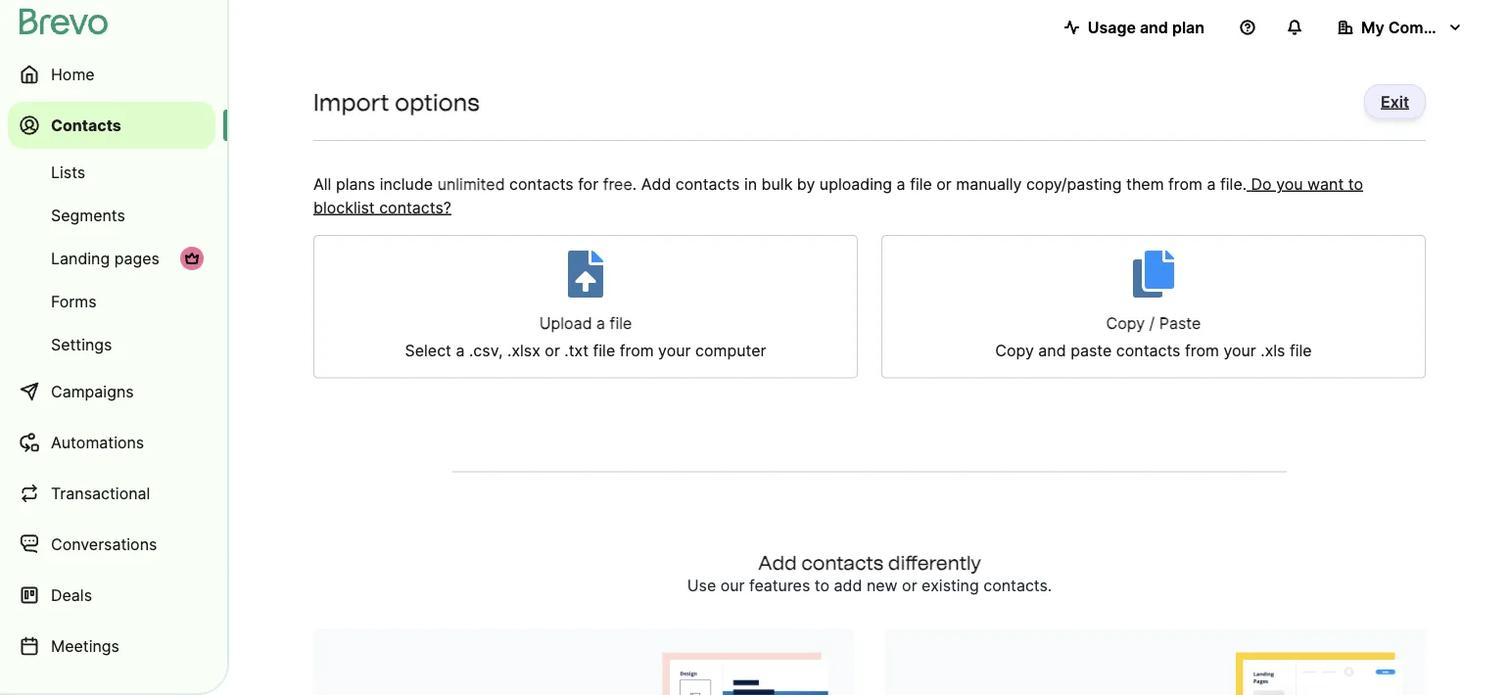 Task type: vqa. For each thing, say whether or not it's contained in the screenshot.
Copy
yes



Task type: describe. For each thing, give the bounding box(es) containing it.
contacts left for
[[509, 174, 574, 193]]

conversations
[[51, 535, 157, 554]]

plans
[[336, 174, 375, 193]]

or inside upload a file select a .csv, .xlsx or .txt file from your computer
[[545, 341, 560, 360]]

bulk
[[762, 174, 793, 193]]

our
[[721, 577, 745, 596]]

copy/pasting
[[1027, 174, 1122, 193]]

free
[[603, 174, 633, 193]]

your inside copy / paste copy and paste contacts from your .xls file
[[1224, 341, 1257, 360]]

to inside add contacts differently use our features to add new or existing contacts.
[[815, 577, 830, 596]]

use
[[687, 577, 716, 596]]

transactional link
[[8, 470, 216, 517]]

manually
[[956, 174, 1022, 193]]

0 vertical spatial add
[[641, 174, 671, 193]]

my company button
[[1322, 8, 1479, 47]]

contacts?
[[379, 198, 452, 217]]

file.
[[1221, 174, 1247, 193]]

contacts inside copy / paste copy and paste contacts from your .xls file
[[1117, 341, 1181, 360]]

usage
[[1088, 18, 1136, 37]]

in
[[744, 174, 757, 193]]

contacts link
[[8, 102, 216, 149]]

file right ".txt"
[[593, 341, 615, 360]]

landing pages link
[[8, 239, 216, 278]]

transactional
[[51, 484, 150, 503]]

computer
[[696, 341, 766, 360]]

exit
[[1381, 92, 1410, 111]]

file right uploading
[[910, 174, 932, 193]]

meetings link
[[8, 623, 216, 670]]

blocklist
[[313, 198, 375, 217]]

2 horizontal spatial or
[[937, 174, 952, 193]]

all
[[313, 174, 332, 193]]

file right upload
[[610, 314, 632, 333]]

contacts left in
[[676, 174, 740, 193]]

.xls
[[1261, 341, 1286, 360]]

import
[[313, 88, 389, 116]]

usage and plan
[[1088, 18, 1205, 37]]

1 horizontal spatial copy
[[1107, 314, 1145, 333]]

meetings
[[51, 637, 119, 656]]

home
[[51, 65, 95, 84]]

campaigns link
[[8, 368, 216, 415]]

forms
[[51, 292, 97, 311]]

them
[[1126, 174, 1164, 193]]

a right upload
[[597, 314, 606, 333]]

left___rvooi image
[[184, 251, 200, 266]]

my company
[[1362, 18, 1461, 37]]

and inside button
[[1140, 18, 1169, 37]]

all plans include unlimited contacts for free . add contacts in bulk by uploading a file or manually copy/pasting them from a file.
[[313, 174, 1247, 193]]

from inside upload a file select a .csv, .xlsx or .txt file from your computer
[[620, 341, 654, 360]]

lists link
[[8, 153, 216, 192]]

copy / paste copy and paste contacts from your .xls file
[[996, 314, 1312, 360]]

add
[[834, 577, 862, 596]]

or inside add contacts differently use our features to add new or existing contacts.
[[902, 577, 918, 596]]

settings
[[51, 335, 112, 354]]

new
[[867, 577, 898, 596]]

for
[[578, 174, 599, 193]]

contacts inside add contacts differently use our features to add new or existing contacts.
[[801, 551, 884, 575]]

upload a file select a .csv, .xlsx or .txt file from your computer
[[405, 314, 766, 360]]



Task type: locate. For each thing, give the bounding box(es) containing it.
to
[[1349, 174, 1364, 193], [815, 577, 830, 596]]

and left plan
[[1140, 18, 1169, 37]]

import options
[[313, 88, 480, 116]]

add right the "."
[[641, 174, 671, 193]]

automations link
[[8, 419, 216, 466]]

or left ".txt"
[[545, 341, 560, 360]]

exit link
[[1365, 84, 1426, 119]]

0 horizontal spatial or
[[545, 341, 560, 360]]

add
[[641, 174, 671, 193], [758, 551, 797, 575]]

unlimited
[[438, 174, 505, 193]]

1 vertical spatial and
[[1039, 341, 1066, 360]]

automations
[[51, 433, 144, 452]]

0 horizontal spatial your
[[658, 341, 691, 360]]

your inside upload a file select a .csv, .xlsx or .txt file from your computer
[[658, 341, 691, 360]]

by
[[797, 174, 815, 193]]

contacts down /
[[1117, 341, 1181, 360]]

pages
[[114, 249, 160, 268]]

deals link
[[8, 572, 216, 619]]

2 your from the left
[[1224, 341, 1257, 360]]

and inside copy / paste copy and paste contacts from your .xls file
[[1039, 341, 1066, 360]]

.
[[633, 174, 637, 193]]

landing
[[51, 249, 110, 268]]

1 horizontal spatial add
[[758, 551, 797, 575]]

existing
[[922, 577, 979, 596]]

or left 'manually'
[[937, 174, 952, 193]]

1 your from the left
[[658, 341, 691, 360]]

/
[[1150, 314, 1155, 333]]

a left file. at the top
[[1207, 174, 1216, 193]]

from right them
[[1169, 174, 1203, 193]]

to inside do you want to blocklist contacts?
[[1349, 174, 1364, 193]]

you
[[1277, 174, 1303, 193]]

0 horizontal spatial and
[[1039, 341, 1066, 360]]

1 horizontal spatial to
[[1349, 174, 1364, 193]]

company
[[1389, 18, 1461, 37]]

1 horizontal spatial and
[[1140, 18, 1169, 37]]

0 horizontal spatial add
[[641, 174, 671, 193]]

differently
[[888, 551, 982, 575]]

1 horizontal spatial or
[[902, 577, 918, 596]]

0 vertical spatial to
[[1349, 174, 1364, 193]]

0 vertical spatial copy
[[1107, 314, 1145, 333]]

to right want
[[1349, 174, 1364, 193]]

contacts
[[509, 174, 574, 193], [676, 174, 740, 193], [1117, 341, 1181, 360], [801, 551, 884, 575]]

copy left /
[[1107, 314, 1145, 333]]

campaigns
[[51, 382, 134, 401]]

do you want to blocklist contacts?
[[313, 174, 1364, 217]]

include
[[380, 174, 433, 193]]

0 vertical spatial and
[[1140, 18, 1169, 37]]

from
[[1169, 174, 1203, 193], [620, 341, 654, 360], [1185, 341, 1220, 360]]

add contacts differently use our features to add new or existing contacts.
[[687, 551, 1052, 596]]

forms link
[[8, 282, 216, 321]]

1 vertical spatial copy
[[996, 341, 1034, 360]]

contacts
[[51, 116, 121, 135]]

contacts.
[[984, 577, 1052, 596]]

and
[[1140, 18, 1169, 37], [1039, 341, 1066, 360]]

paste
[[1160, 314, 1201, 333]]

.txt
[[565, 341, 589, 360]]

1 vertical spatial to
[[815, 577, 830, 596]]

1 horizontal spatial your
[[1224, 341, 1257, 360]]

features
[[749, 577, 810, 596]]

a
[[897, 174, 906, 193], [1207, 174, 1216, 193], [597, 314, 606, 333], [456, 341, 465, 360]]

upload
[[539, 314, 592, 333]]

segments
[[51, 206, 125, 225]]

want
[[1308, 174, 1344, 193]]

from right ".txt"
[[620, 341, 654, 360]]

paste
[[1071, 341, 1112, 360]]

your left .xls
[[1224, 341, 1257, 360]]

and left paste
[[1039, 341, 1066, 360]]

add inside add contacts differently use our features to add new or existing contacts.
[[758, 551, 797, 575]]

copy left paste
[[996, 341, 1034, 360]]

segments link
[[8, 196, 216, 235]]

a left the .csv,
[[456, 341, 465, 360]]

home link
[[8, 51, 216, 98]]

uploading
[[820, 174, 893, 193]]

.xlsx
[[507, 341, 541, 360]]

your left computer
[[658, 341, 691, 360]]

from down paste
[[1185, 341, 1220, 360]]

contacts up add
[[801, 551, 884, 575]]

a right uploading
[[897, 174, 906, 193]]

conversations link
[[8, 521, 216, 568]]

copy
[[1107, 314, 1145, 333], [996, 341, 1034, 360]]

.csv,
[[469, 341, 503, 360]]

file
[[910, 174, 932, 193], [610, 314, 632, 333], [593, 341, 615, 360], [1290, 341, 1312, 360]]

1 vertical spatial add
[[758, 551, 797, 575]]

do
[[1252, 174, 1272, 193]]

landing pages
[[51, 249, 160, 268]]

your
[[658, 341, 691, 360], [1224, 341, 1257, 360]]

from inside copy / paste copy and paste contacts from your .xls file
[[1185, 341, 1220, 360]]

1 vertical spatial or
[[545, 341, 560, 360]]

usage and plan button
[[1049, 8, 1221, 47]]

or
[[937, 174, 952, 193], [545, 341, 560, 360], [902, 577, 918, 596]]

0 horizontal spatial to
[[815, 577, 830, 596]]

plan
[[1172, 18, 1205, 37]]

lists
[[51, 163, 85, 182]]

settings link
[[8, 325, 216, 364]]

options
[[395, 88, 480, 116]]

or right new
[[902, 577, 918, 596]]

0 horizontal spatial copy
[[996, 341, 1034, 360]]

my
[[1362, 18, 1385, 37]]

0 vertical spatial or
[[937, 174, 952, 193]]

2 vertical spatial or
[[902, 577, 918, 596]]

deals
[[51, 586, 92, 605]]

add up features on the bottom
[[758, 551, 797, 575]]

select
[[405, 341, 452, 360]]

file inside copy / paste copy and paste contacts from your .xls file
[[1290, 341, 1312, 360]]

to left add
[[815, 577, 830, 596]]

file right .xls
[[1290, 341, 1312, 360]]



